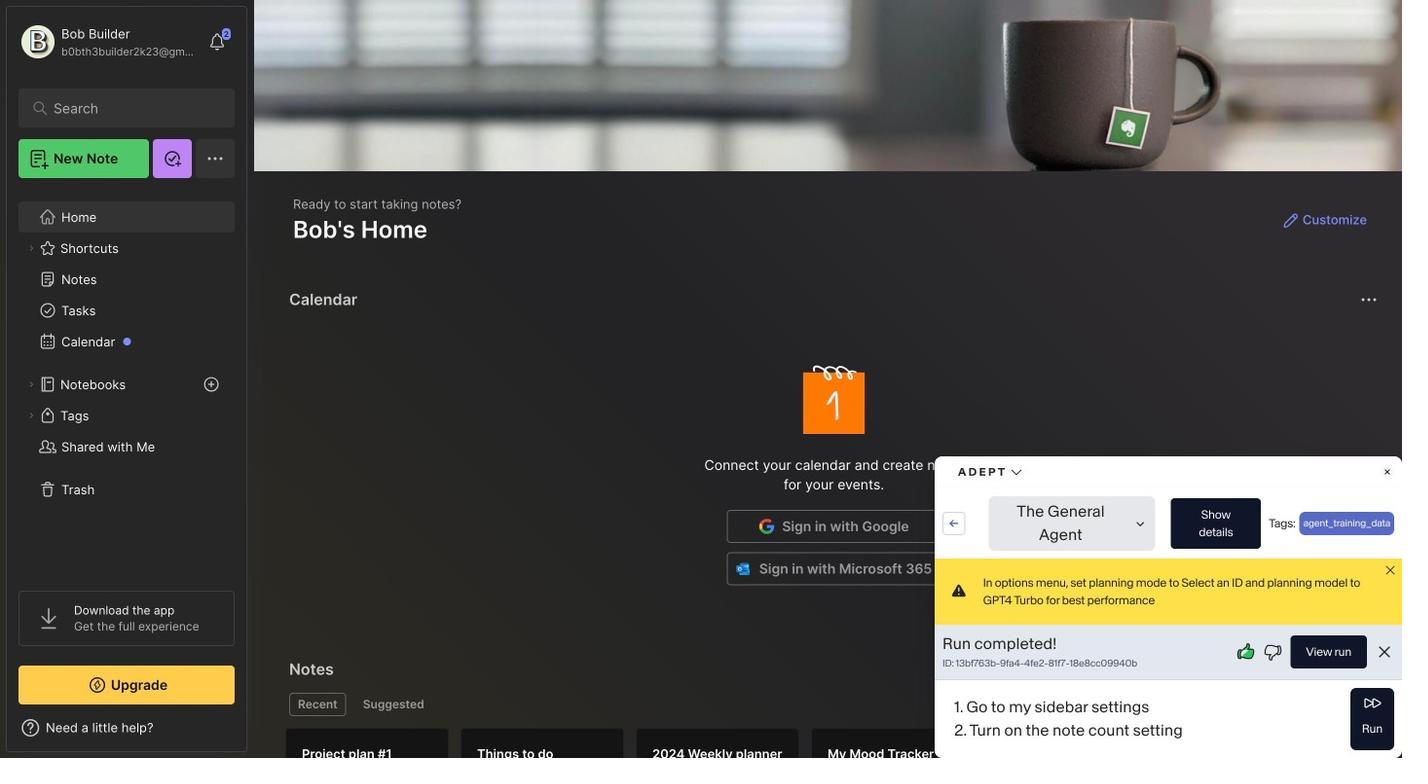 Task type: describe. For each thing, give the bounding box(es) containing it.
click to collapse image
[[246, 723, 261, 746]]

expand notebooks image
[[25, 379, 37, 391]]

tree inside main element
[[7, 190, 246, 574]]

Start writing… text field
[[1049, 694, 1381, 759]]

Account field
[[19, 22, 199, 61]]

expand tags image
[[25, 410, 37, 422]]

none search field inside main element
[[54, 96, 209, 120]]



Task type: vqa. For each thing, say whether or not it's contained in the screenshot.
WHAT'S NEW "field"
yes



Task type: locate. For each thing, give the bounding box(es) containing it.
Search text field
[[54, 99, 209, 118]]

tree
[[7, 190, 246, 574]]

row group
[[285, 729, 1162, 759]]

tab list
[[289, 693, 1002, 717]]

None search field
[[54, 96, 209, 120]]

1 horizontal spatial tab
[[354, 693, 433, 717]]

tab
[[289, 693, 346, 717], [354, 693, 433, 717]]

2 tab from the left
[[354, 693, 433, 717]]

1 tab from the left
[[289, 693, 346, 717]]

main element
[[0, 0, 253, 759]]

WHAT'S NEW field
[[7, 713, 246, 744]]

more actions image
[[1358, 288, 1381, 312]]

More actions field
[[1356, 286, 1383, 314]]

0 horizontal spatial tab
[[289, 693, 346, 717]]



